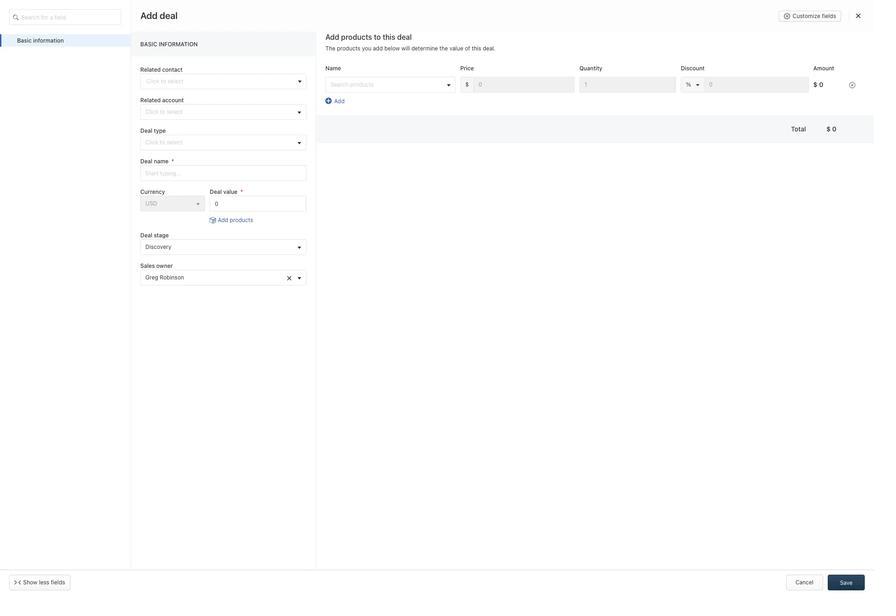 Task type: describe. For each thing, give the bounding box(es) containing it.
search products button
[[326, 77, 456, 92]]

(sample) inside button
[[181, 223, 204, 230]]

deal for deal type
[[140, 127, 152, 134]]

click to select for type
[[146, 139, 183, 146]]

leads inside "link"
[[426, 80, 441, 87]]

crm
[[113, 223, 126, 230]]

1 acme inc (sample) from the top
[[195, 193, 245, 200]]

products for search products
[[350, 81, 374, 88]]

owner
[[156, 262, 173, 269]]

nov
[[253, 206, 264, 213]]

deal inside 'add products to this deal the products you add below will determine the value of this deal.'
[[397, 33, 412, 41]]

2 acme inc (sample) link from the top
[[195, 223, 244, 230]]

quantity
[[580, 65, 603, 72]]

1 your from the left
[[321, 80, 333, 87]]

cancel
[[796, 579, 814, 586]]

create
[[537, 80, 555, 87]]

pipeline
[[706, 80, 728, 87]]

1 acme from the top
[[195, 193, 210, 200]]

invite your team link
[[270, 72, 365, 95]]

plans
[[721, 27, 736, 34]]

basic information link
[[0, 34, 131, 47]]

explore
[[700, 27, 720, 34]]

less
[[39, 579, 49, 586]]

your freshsales setup guide
[[37, 53, 131, 62]]

deal stage
[[140, 232, 169, 239]]

1 vertical spatial $ 0
[[827, 125, 837, 133]]

o
[[177, 113, 181, 120]]

save
[[840, 580, 853, 586]]

basic information inside basic information link
[[17, 37, 64, 44]]

close image
[[856, 13, 861, 19]]

the
[[326, 45, 336, 52]]

set up your sales pipeline link
[[624, 72, 744, 95]]

dialog containing add deal
[[0, 0, 874, 595]]

deal.
[[483, 45, 496, 52]]

and
[[771, 134, 781, 141]]

click for deal
[[146, 139, 158, 146]]

$ down price
[[466, 81, 469, 88]]

customize fields
[[793, 12, 836, 19]]

import deals
[[770, 111, 804, 118]]

discovery
[[146, 243, 171, 250]]

note
[[211, 237, 223, 244]]

usd button
[[140, 196, 205, 212]]

deals
[[790, 111, 804, 118]]

⌘ o
[[170, 113, 181, 120]]

name
[[326, 65, 341, 72]]

related for related account
[[140, 97, 161, 104]]

add down search
[[334, 98, 345, 104]]

search products
[[331, 81, 374, 88]]

click to select button for related account
[[140, 104, 307, 120]]

crm - gold plan monthly (sample)
[[113, 223, 204, 230]]

all deal owners button
[[223, 130, 285, 146]]

route leads to your team
[[409, 80, 476, 87]]

1 acme inc (sample) link from the top
[[195, 193, 245, 201]]

sales owner
[[140, 262, 173, 269]]

1 for 1 note
[[206, 237, 209, 244]]

quotas
[[750, 134, 770, 141]]

closes
[[228, 206, 246, 213]]

will
[[402, 45, 410, 52]]

your for your freshsales setup guide
[[37, 53, 52, 62]]

1 leads from the left
[[220, 80, 234, 87]]

stage
[[154, 232, 169, 239]]

settings
[[726, 111, 749, 118]]

forecasting
[[783, 134, 814, 141]]

deal for deal name *
[[140, 158, 152, 165]]

click to select for account
[[146, 108, 183, 115]]

currency
[[140, 189, 165, 195]]

price
[[460, 65, 474, 72]]

search image
[[13, 13, 22, 21]]

1 vertical spatial 0
[[833, 125, 837, 133]]

search
[[331, 81, 349, 88]]

2 acme inc (sample) from the top
[[195, 223, 244, 230]]

you
[[362, 45, 371, 52]]

$ left 100
[[195, 207, 200, 215]]

name
[[154, 158, 169, 165]]

% button
[[686, 81, 700, 88]]

determine
[[412, 45, 438, 52]]

container_wx8msf4aqz5i3rn1 image inside 1 filter applied button
[[168, 135, 175, 141]]

add deal
[[140, 10, 178, 21]]

bring in website leads
[[176, 80, 234, 87]]

deal for deal stage
[[140, 232, 152, 239]]

0 vertical spatial in
[[658, 27, 662, 33]]

amount
[[814, 65, 835, 72]]

1 horizontal spatial basic
[[140, 41, 157, 47]]

1 horizontal spatial information
[[159, 41, 198, 47]]

filter
[[183, 134, 195, 141]]

create sales sequence link
[[502, 72, 614, 95]]

container_wx8msf4aqz5i3rn1 image
[[197, 237, 204, 244]]

container_wx8msf4aqz5i3rn1 image inside settings popup button
[[718, 112, 724, 118]]

add products to this deal the products you add below will determine the value of this deal.
[[326, 33, 496, 52]]

add products link
[[210, 216, 253, 224]]

add for add deal link
[[789, 80, 799, 87]]

click to select button for deal type
[[140, 135, 307, 151]]

add
[[373, 45, 383, 52]]

0 vertical spatial $ 0
[[814, 80, 824, 88]]

gold
[[131, 223, 144, 230]]

related account
[[140, 97, 184, 104]]

deal up 'search' field
[[854, 111, 865, 118]]

$ 100
[[195, 207, 214, 215]]

route
[[409, 80, 425, 87]]

add deal button
[[829, 107, 870, 123]]

phone element
[[6, 555, 24, 574]]

add for add products link
[[218, 217, 228, 224]]

select for related account
[[167, 108, 183, 115]]

21
[[664, 27, 669, 33]]

greg
[[146, 274, 158, 281]]

account
[[162, 97, 184, 104]]

show less fields button
[[9, 575, 70, 591]]

deal
[[160, 10, 178, 21]]

value inside 'add products to this deal the products you add below will determine the value of this deal.'
[[450, 45, 463, 52]]

guide
[[112, 53, 131, 62]]

your trial ends in 21 days
[[621, 27, 682, 33]]



Task type: vqa. For each thing, say whether or not it's contained in the screenshot.
'1 note' for $ 100
no



Task type: locate. For each thing, give the bounding box(es) containing it.
to left ⌘
[[160, 108, 165, 115]]

more...
[[142, 112, 161, 119]]

usd
[[146, 200, 157, 207]]

import deals group
[[758, 107, 824, 123]]

plan
[[145, 223, 156, 230]]

2 horizontal spatial in
[[658, 27, 662, 33]]

1 right container_wx8msf4aqz5i3rn1 image
[[206, 237, 209, 244]]

1 horizontal spatial *
[[240, 189, 243, 195]]

acme up container_wx8msf4aqz5i3rn1 image
[[195, 223, 210, 230]]

to right 'route'
[[442, 80, 448, 87]]

deal up deals
[[801, 80, 812, 87]]

total
[[791, 125, 806, 133]]

0 vertical spatial click
[[146, 108, 158, 115]]

2 related from the top
[[140, 97, 161, 104]]

1 horizontal spatial leads
[[426, 80, 441, 87]]

explore plans link
[[694, 25, 741, 36]]

your right up
[[678, 80, 690, 87]]

1 horizontal spatial 0
[[833, 125, 837, 133]]

this up below at the left of page
[[383, 33, 396, 41]]

in for closes in nov
[[247, 206, 252, 213]]

fields right customize
[[822, 12, 836, 19]]

to inside "link"
[[442, 80, 448, 87]]

to inside 'add products to this deal the products you add below will determine the value of this deal.'
[[374, 33, 381, 41]]

fields right less
[[51, 579, 65, 586]]

route leads to your team link
[[374, 72, 493, 95]]

click to select
[[146, 108, 183, 115], [146, 139, 183, 146]]

1 horizontal spatial sales
[[691, 80, 705, 87]]

Enter value number field
[[210, 196, 307, 212]]

Start typing... text field
[[140, 165, 307, 181]]

related up more...
[[140, 97, 161, 104]]

2 leads from the left
[[426, 80, 441, 87]]

* right name at top
[[171, 158, 174, 165]]

1 -- number field from the left
[[474, 77, 575, 92]]

0 horizontal spatial information
[[33, 37, 64, 44]]

0 horizontal spatial your
[[321, 80, 333, 87]]

0 horizontal spatial $ 0
[[814, 80, 824, 88]]

3 your from the left
[[678, 80, 690, 87]]

0 down amount
[[819, 80, 824, 88]]

0 horizontal spatial leads
[[220, 80, 234, 87]]

0 vertical spatial fields
[[822, 12, 836, 19]]

1 horizontal spatial 1
[[206, 237, 209, 244]]

(sample)
[[221, 193, 245, 200], [181, 223, 204, 230], [221, 223, 244, 230]]

website
[[198, 80, 218, 87]]

add
[[140, 10, 158, 21]]

1 horizontal spatial -- number field
[[580, 77, 677, 92]]

leads right 'route'
[[426, 80, 441, 87]]

2 acme from the top
[[195, 223, 210, 230]]

in left nov
[[247, 206, 252, 213]]

inc up 100
[[211, 193, 220, 200]]

cancel button
[[786, 575, 823, 591]]

1 for 1 filter applied
[[178, 134, 181, 141]]

click to select button
[[140, 104, 307, 120], [140, 135, 307, 151]]

robinson
[[160, 274, 184, 281]]

value left of
[[450, 45, 463, 52]]

0 horizontal spatial fields
[[51, 579, 65, 586]]

2 vertical spatial in
[[247, 206, 252, 213]]

click for related
[[146, 108, 158, 115]]

2 select from the top
[[167, 139, 183, 146]]

1 vertical spatial value
[[223, 189, 238, 195]]

deal down the plan
[[140, 232, 152, 239]]

1 horizontal spatial fields
[[822, 12, 836, 19]]

1 inside button
[[178, 134, 181, 141]]

1 vertical spatial click
[[146, 139, 158, 146]]

Search field
[[824, 130, 871, 146]]

invite your team
[[305, 80, 348, 87]]

1 vertical spatial acme
[[195, 223, 210, 230]]

dialog
[[0, 0, 874, 595]]

products for add products to this deal the products you add below will determine the value of this deal.
[[341, 33, 372, 41]]

1 vertical spatial *
[[240, 189, 243, 195]]

0 horizontal spatial container_wx8msf4aqz5i3rn1 image
[[168, 135, 175, 141]]

1 vertical spatial in
[[191, 80, 196, 87]]

ends
[[645, 27, 656, 33]]

2 -- number field from the left
[[580, 77, 677, 92]]

(sample) up container_wx8msf4aqz5i3rn1 image
[[181, 223, 204, 230]]

13 more... button
[[121, 110, 166, 123]]

select for deal type
[[167, 139, 183, 146]]

deal value *
[[210, 189, 243, 195]]

days
[[671, 27, 682, 33]]

* for deal name *
[[171, 158, 174, 165]]

$ 0 down add deal button
[[827, 125, 837, 133]]

information up freshsales
[[33, 37, 64, 44]]

sales down the discount in the top right of the page
[[691, 80, 705, 87]]

team down price
[[463, 80, 476, 87]]

1 team from the left
[[335, 80, 348, 87]]

*
[[171, 158, 174, 165], [240, 189, 243, 195]]

acme inc (sample) link
[[195, 193, 245, 201], [195, 223, 244, 230]]

1 note
[[206, 237, 223, 244]]

1 select from the top
[[167, 108, 183, 115]]

customize fields button
[[779, 11, 842, 22]]

in for bring in website leads
[[191, 80, 196, 87]]

acme inc (sample) up 100
[[195, 193, 245, 200]]

0 down add deal button
[[833, 125, 837, 133]]

to up add at the top left of the page
[[374, 33, 381, 41]]

1 vertical spatial related
[[140, 97, 161, 104]]

0 horizontal spatial sales
[[556, 80, 570, 87]]

2 sales from the left
[[691, 80, 705, 87]]

1 vertical spatial inc
[[211, 223, 219, 230]]

1 vertical spatial this
[[472, 45, 481, 52]]

type
[[154, 127, 166, 134]]

2 inc from the top
[[211, 223, 219, 230]]

products down closes in nov at the top left of the page
[[230, 217, 253, 224]]

None search field
[[9, 9, 121, 25]]

add up 'search' field
[[842, 111, 852, 118]]

1 vertical spatial your
[[37, 53, 52, 62]]

this right of
[[472, 45, 481, 52]]

0 horizontal spatial 1
[[178, 134, 181, 141]]

select down account
[[167, 108, 183, 115]]

1 vertical spatial select
[[167, 139, 183, 146]]

basic down search image
[[17, 37, 32, 44]]

0 vertical spatial acme inc (sample) link
[[195, 193, 245, 201]]

2 horizontal spatial your
[[678, 80, 690, 87]]

information
[[33, 37, 64, 44], [159, 41, 198, 47]]

add deal link
[[754, 72, 829, 95]]

container_wx8msf4aqz5i3rn1 image left filter
[[168, 135, 175, 141]]

1 sales from the left
[[556, 80, 570, 87]]

1 left filter
[[178, 134, 181, 141]]

leads right website
[[220, 80, 234, 87]]

products right search
[[350, 81, 374, 88]]

monthly
[[158, 223, 179, 230]]

add inside 'add products to this deal the products you add below will determine the value of this deal.'
[[326, 33, 339, 41]]

your down price
[[449, 80, 461, 87]]

click down deal type
[[146, 139, 158, 146]]

1 horizontal spatial this
[[472, 45, 481, 52]]

(sample) up closes
[[221, 193, 245, 200]]

0 horizontal spatial basic information
[[17, 37, 64, 44]]

bring in website leads link
[[140, 72, 261, 95]]

1 horizontal spatial your
[[449, 80, 461, 87]]

discount
[[681, 65, 705, 72]]

3 -- number field from the left
[[704, 77, 809, 92]]

0 vertical spatial acme
[[195, 193, 210, 200]]

your left trial
[[621, 27, 632, 33]]

click to select button down click to select search field
[[140, 104, 307, 120]]

click to select down type at top
[[146, 139, 183, 146]]

(sample) down closes
[[221, 223, 244, 230]]

1 horizontal spatial team
[[463, 80, 476, 87]]

0 vertical spatial your
[[621, 27, 632, 33]]

* for deal value *
[[240, 189, 243, 195]]

0 vertical spatial related
[[140, 66, 161, 73]]

1 inc from the top
[[211, 193, 220, 200]]

0 vertical spatial inc
[[211, 193, 220, 200]]

below
[[385, 45, 400, 52]]

related left contact
[[140, 66, 161, 73]]

quotas and forecasting
[[750, 134, 814, 141]]

related
[[140, 66, 161, 73], [140, 97, 161, 104]]

1 horizontal spatial value
[[450, 45, 463, 52]]

13 more...
[[134, 112, 161, 119]]

sales right create
[[556, 80, 570, 87]]

0 horizontal spatial value
[[223, 189, 238, 195]]

explore plans
[[700, 27, 736, 34]]

customize
[[793, 12, 821, 19]]

1 horizontal spatial add deal
[[842, 111, 865, 118]]

1 vertical spatial click to select button
[[140, 135, 307, 151]]

$ down add deal button
[[827, 125, 831, 133]]

deal for deal value *
[[210, 189, 222, 195]]

0 vertical spatial value
[[450, 45, 463, 52]]

0 horizontal spatial add deal
[[789, 80, 812, 87]]

1 horizontal spatial basic information
[[140, 41, 198, 47]]

closes in nov
[[228, 206, 264, 213]]

related for related contact
[[140, 66, 161, 73]]

1 horizontal spatial $ 0
[[827, 125, 837, 133]]

quotas and forecasting link
[[742, 130, 823, 146]]

Click to select search field
[[140, 74, 307, 89]]

deal right all
[[247, 134, 258, 141]]

import deals button
[[758, 107, 809, 123]]

set
[[659, 80, 668, 87]]

1 vertical spatial add deal
[[842, 111, 865, 118]]

1 horizontal spatial your
[[621, 27, 632, 33]]

inc
[[211, 193, 220, 200], [211, 223, 219, 230]]

⌘
[[170, 113, 175, 120]]

container_wx8msf4aqz5i3rn1 image left settings
[[718, 112, 724, 118]]

add inside button
[[842, 111, 852, 118]]

1 horizontal spatial container_wx8msf4aqz5i3rn1 image
[[718, 112, 724, 118]]

greg robinson
[[146, 274, 184, 281]]

your down basic information link
[[37, 53, 52, 62]]

acme inc (sample) up note
[[195, 223, 244, 230]]

the
[[440, 45, 448, 52]]

1 vertical spatial click to select
[[146, 139, 183, 146]]

1 related from the top
[[140, 66, 161, 73]]

add deal up deals
[[789, 80, 812, 87]]

deal up will
[[397, 33, 412, 41]]

owners
[[260, 134, 279, 141]]

0 horizontal spatial in
[[191, 80, 196, 87]]

0 vertical spatial acme inc (sample)
[[195, 193, 245, 200]]

basic down the add
[[140, 41, 157, 47]]

discovery button
[[140, 239, 307, 255]]

1 click to select button from the top
[[140, 104, 307, 120]]

add
[[326, 33, 339, 41], [789, 80, 799, 87], [334, 98, 345, 104], [842, 111, 852, 118], [218, 217, 228, 224]]

0 vertical spatial *
[[171, 158, 174, 165]]

your for your trial ends in 21 days
[[621, 27, 632, 33]]

1 horizontal spatial in
[[247, 206, 252, 213]]

click to select down the related account
[[146, 108, 183, 115]]

1 vertical spatial acme inc (sample)
[[195, 223, 244, 230]]

2 click from the top
[[146, 139, 158, 146]]

team inside the route leads to your team "link"
[[463, 80, 476, 87]]

value up closes
[[223, 189, 238, 195]]

sequence
[[572, 80, 598, 87]]

create sales sequence
[[537, 80, 598, 87]]

deal left name at top
[[140, 158, 152, 165]]

$
[[814, 80, 818, 88], [466, 81, 469, 88], [827, 125, 831, 133], [195, 207, 200, 215]]

deal type
[[140, 127, 166, 134]]

0 horizontal spatial your
[[37, 53, 52, 62]]

invite
[[305, 80, 320, 87]]

in right bring
[[191, 80, 196, 87]]

0 vertical spatial this
[[383, 33, 396, 41]]

add up deals
[[789, 80, 799, 87]]

basic information up contact
[[140, 41, 198, 47]]

your right invite
[[321, 80, 333, 87]]

acme up the $ 100
[[195, 193, 210, 200]]

$ 0 down amount
[[814, 80, 824, 88]]

-- number field
[[474, 77, 575, 92], [580, 77, 677, 92], [704, 77, 809, 92]]

2 horizontal spatial -- number field
[[704, 77, 809, 92]]

2 click to select button from the top
[[140, 135, 307, 151]]

add deal for add deal link
[[789, 80, 812, 87]]

related contact
[[140, 66, 183, 73]]

0 horizontal spatial -- number field
[[474, 77, 575, 92]]

products up you
[[341, 33, 372, 41]]

all deal owners
[[239, 134, 279, 141]]

2 click to select from the top
[[146, 139, 183, 146]]

set up your sales pipeline
[[659, 80, 728, 87]]

up
[[669, 80, 676, 87]]

freshworks switcher image
[[10, 581, 19, 590]]

0 vertical spatial select
[[167, 108, 183, 115]]

$ 0
[[814, 80, 824, 88], [827, 125, 837, 133]]

container_wx8msf4aqz5i3rn1 image
[[718, 112, 724, 118], [168, 135, 175, 141]]

acme inc (sample) link up note
[[195, 223, 244, 230]]

0 horizontal spatial *
[[171, 158, 174, 165]]

of
[[465, 45, 470, 52]]

Search your CRM... text field
[[41, 23, 133, 38]]

sales inside "link"
[[556, 80, 570, 87]]

your
[[621, 27, 632, 33], [37, 53, 52, 62]]

products left you
[[337, 45, 361, 52]]

13
[[134, 112, 140, 119]]

0 vertical spatial click to select button
[[140, 104, 307, 120]]

add deal up 'search' field
[[842, 111, 865, 118]]

1 vertical spatial fields
[[51, 579, 65, 586]]

1 vertical spatial 1
[[206, 237, 209, 244]]

$ down amount
[[814, 80, 818, 88]]

1 vertical spatial acme inc (sample) link
[[195, 223, 244, 230]]

sales
[[140, 262, 155, 269]]

team inside invite your team link
[[335, 80, 348, 87]]

acme inc (sample) link up 100
[[195, 193, 245, 201]]

in left the 21
[[658, 27, 662, 33]]

send email image
[[783, 27, 789, 34]]

add up the
[[326, 33, 339, 41]]

basic information down search image
[[17, 37, 64, 44]]

* up closes in nov at the top left of the page
[[240, 189, 243, 195]]

inc up 1 note on the top left
[[211, 223, 219, 230]]

add down closes
[[218, 217, 228, 224]]

trial
[[634, 27, 643, 33]]

select left filter
[[167, 139, 183, 146]]

deal left type at top
[[140, 127, 152, 134]]

products inside search products button
[[350, 81, 374, 88]]

0 vertical spatial click to select
[[146, 108, 183, 115]]

add products
[[218, 217, 253, 224]]

add deal for add deal button
[[842, 111, 865, 118]]

your inside "link"
[[449, 80, 461, 87]]

to
[[374, 33, 381, 41], [442, 80, 448, 87], [160, 108, 165, 115], [160, 139, 165, 146]]

1 vertical spatial container_wx8msf4aqz5i3rn1 image
[[168, 135, 175, 141]]

basic information
[[17, 37, 64, 44], [140, 41, 198, 47]]

deal down start typing... text field
[[210, 189, 222, 195]]

1 click to select from the top
[[146, 108, 183, 115]]

0 vertical spatial add deal
[[789, 80, 812, 87]]

0 horizontal spatial this
[[383, 33, 396, 41]]

sales
[[556, 80, 570, 87], [691, 80, 705, 87]]

add for add deal button
[[842, 111, 852, 118]]

team down name
[[335, 80, 348, 87]]

100
[[201, 207, 214, 215]]

0 vertical spatial 0
[[819, 80, 824, 88]]

click down the related account
[[146, 108, 158, 115]]

to down type at top
[[160, 139, 165, 146]]

products inside add products link
[[230, 217, 253, 224]]

add deal inside button
[[842, 111, 865, 118]]

contact
[[162, 66, 183, 73]]

2 your from the left
[[449, 80, 461, 87]]

phone image
[[10, 560, 19, 569]]

×
[[287, 272, 292, 283]]

click to select button up start typing... text field
[[140, 135, 307, 151]]

0 horizontal spatial basic
[[17, 37, 32, 44]]

0 vertical spatial container_wx8msf4aqz5i3rn1 image
[[718, 112, 724, 118]]

Search for a field text field
[[9, 9, 121, 25]]

acme
[[195, 193, 210, 200], [195, 223, 210, 230]]

show
[[23, 579, 37, 586]]

0 horizontal spatial 0
[[819, 80, 824, 88]]

this
[[383, 33, 396, 41], [472, 45, 481, 52]]

products for add products
[[230, 217, 253, 224]]

0 horizontal spatial team
[[335, 80, 348, 87]]

information up contact
[[159, 41, 198, 47]]

settings button
[[713, 107, 753, 123]]

0 vertical spatial 1
[[178, 134, 181, 141]]

1
[[178, 134, 181, 141], [206, 237, 209, 244]]

1 click from the top
[[146, 108, 158, 115]]

2 team from the left
[[463, 80, 476, 87]]



